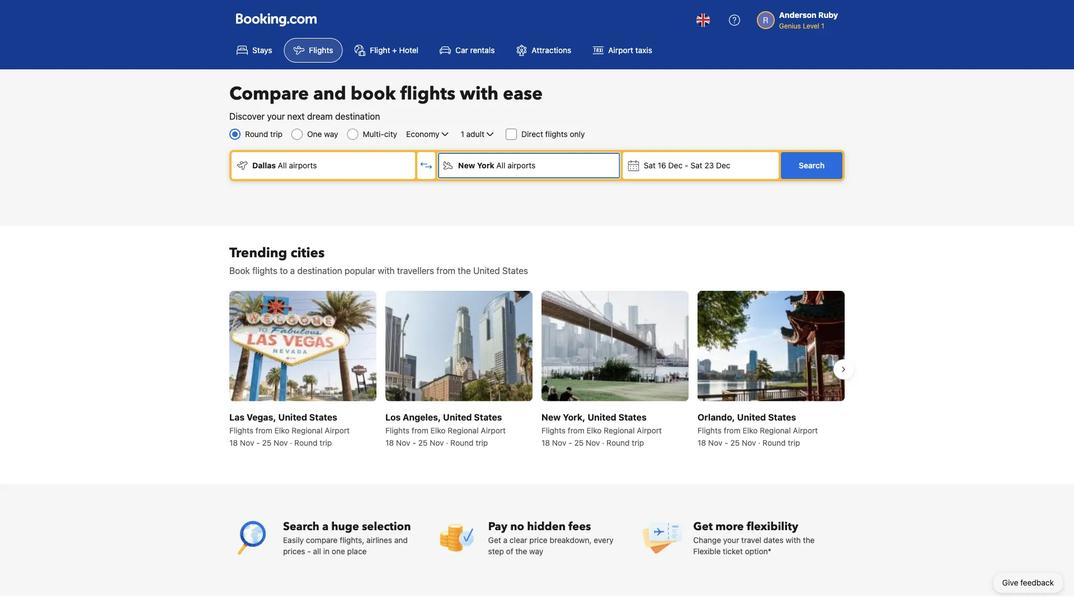 Task type: describe. For each thing, give the bounding box(es) containing it.
sat 16 dec - sat 23 dec
[[644, 161, 731, 170]]

adult
[[466, 130, 485, 139]]

flight
[[370, 46, 390, 55]]

los angeles, united states flights from elko regional airport 18 nov - 25 nov · round trip
[[386, 412, 506, 447]]

1 all from the left
[[278, 161, 287, 170]]

get inside the pay no hidden fees get a clear price breakdown, every step of the way
[[488, 535, 501, 545]]

from inside orlando, united states flights from elko regional airport 18 nov - 25 nov · round trip
[[724, 426, 741, 435]]

from inside trending cities book flights to a destination popular with travellers from the united states
[[437, 266, 456, 276]]

pay
[[488, 519, 508, 534]]

your inside "compare and book flights with ease discover your next dream destination"
[[267, 111, 285, 122]]

pay no hidden fees get a clear price breakdown, every step of the way
[[488, 519, 614, 556]]

search for search a huge selection easily compare flights, airlines and prices - all in one place
[[283, 519, 319, 534]]

ease
[[503, 82, 543, 106]]

way inside the pay no hidden fees get a clear price breakdown, every step of the way
[[529, 547, 544, 556]]

flights inside orlando, united states flights from elko regional airport 18 nov - 25 nov · round trip
[[698, 426, 722, 435]]

search a huge selection easily compare flights, airlines and prices - all in one place
[[283, 519, 411, 556]]

ruby
[[819, 10, 838, 20]]

search for search
[[799, 161, 825, 170]]

place
[[347, 547, 367, 556]]

with inside trending cities book flights to a destination popular with travellers from the united states
[[378, 266, 395, 276]]

no
[[510, 519, 524, 534]]

a inside search a huge selection easily compare flights, airlines and prices - all in one place
[[322, 519, 329, 534]]

25 inside orlando, united states flights from elko regional airport 18 nov - 25 nov · round trip
[[731, 438, 740, 447]]

- inside search a huge selection easily compare flights, airlines and prices - all in one place
[[307, 547, 311, 556]]

compare and book flights with ease discover your next dream destination
[[229, 82, 543, 122]]

flexibility
[[747, 519, 799, 534]]

rentals
[[470, 46, 495, 55]]

1 inside 1 adult dropdown button
[[461, 130, 464, 139]]

airport for las vegas, united states
[[325, 426, 350, 435]]

new york, united states image
[[542, 291, 689, 401]]

- inside new york, united states flights from elko regional airport 18 nov - 25 nov · round trip
[[569, 438, 572, 447]]

trip for las
[[320, 438, 332, 447]]

a for trending
[[290, 266, 295, 276]]

airport taxis link
[[583, 38, 662, 63]]

1 inside anderson ruby genius level 1
[[821, 22, 825, 30]]

selection
[[362, 519, 411, 534]]

economy
[[406, 130, 440, 139]]

new york, united states flights from elko regional airport 18 nov - 25 nov · round trip
[[542, 412, 662, 447]]

more
[[716, 519, 744, 534]]

+
[[392, 46, 397, 55]]

orlando, united states flights from elko regional airport 18 nov - 25 nov · round trip
[[698, 412, 818, 447]]

1 adult
[[461, 130, 485, 139]]

cities
[[291, 244, 325, 262]]

one way
[[307, 130, 338, 139]]

york,
[[563, 412, 586, 422]]

get more flexibility change your travel dates with the flexible ticket option*
[[693, 519, 815, 556]]

elko for angeles,
[[431, 426, 446, 435]]

23
[[705, 161, 714, 170]]

one
[[332, 547, 345, 556]]

sat 16 dec - sat 23 dec button
[[623, 152, 779, 179]]

and inside search a huge selection easily compare flights, airlines and prices - all in one place
[[394, 535, 408, 545]]

2 all from the left
[[497, 161, 506, 170]]

18 for los angeles, united states
[[386, 438, 394, 447]]

a for pay
[[503, 535, 508, 545]]

get inside get more flexibility change your travel dates with the flexible ticket option*
[[693, 519, 713, 534]]

travel
[[742, 535, 762, 545]]

united for las vegas, united states
[[278, 412, 307, 422]]

25 for vegas,
[[262, 438, 272, 447]]

travellers
[[397, 266, 434, 276]]

1 adult button
[[460, 128, 497, 141]]

states inside trending cities book flights to a destination popular with travellers from the united states
[[502, 266, 528, 276]]

united inside trending cities book flights to a destination popular with travellers from the united states
[[473, 266, 500, 276]]

give feedback
[[1003, 578, 1054, 588]]

0 vertical spatial way
[[324, 130, 338, 139]]

airport for new york, united states
[[637, 426, 662, 435]]

every
[[594, 535, 614, 545]]

multi-city
[[363, 130, 397, 139]]

flights link
[[284, 38, 343, 63]]

anderson ruby genius level 1
[[779, 10, 838, 30]]

flights for and
[[400, 82, 456, 106]]

ticket
[[723, 547, 743, 556]]

round for new
[[607, 438, 630, 447]]

las vegas, united states flights from elko regional airport 18 nov - 25 nov · round trip
[[229, 412, 350, 447]]

las
[[229, 412, 245, 422]]

hotel
[[399, 46, 419, 55]]

regional for york,
[[604, 426, 635, 435]]

flight + hotel link
[[345, 38, 428, 63]]

option*
[[745, 547, 772, 556]]

2 airports from the left
[[508, 161, 536, 170]]

regional for vegas,
[[292, 426, 323, 435]]

book
[[351, 82, 396, 106]]

prices
[[283, 547, 305, 556]]

breakdown,
[[550, 535, 592, 545]]

anderson
[[779, 10, 817, 20]]

dates
[[764, 535, 784, 545]]

car
[[456, 46, 468, 55]]

and inside "compare and book flights with ease discover your next dream destination"
[[313, 82, 346, 106]]

flexible
[[693, 547, 721, 556]]

flight + hotel
[[370, 46, 419, 55]]

multi-
[[363, 130, 384, 139]]

car rentals link
[[430, 38, 504, 63]]

flights,
[[340, 535, 364, 545]]

of
[[506, 547, 514, 556]]

give feedback button
[[994, 573, 1063, 593]]

huge
[[331, 519, 359, 534]]

stays
[[252, 46, 272, 55]]

· for vegas,
[[290, 438, 292, 447]]

trending
[[229, 244, 287, 262]]

2 dec from the left
[[716, 161, 731, 170]]

change
[[693, 535, 721, 545]]

16
[[658, 161, 666, 170]]

search button
[[781, 152, 843, 179]]

2 sat from the left
[[691, 161, 703, 170]]

popular
[[345, 266, 375, 276]]

the inside get more flexibility change your travel dates with the flexible ticket option*
[[803, 535, 815, 545]]

compare
[[306, 535, 338, 545]]

from for los angeles, united states
[[412, 426, 429, 435]]

united for los angeles, united states
[[443, 412, 472, 422]]

round trip
[[245, 130, 283, 139]]

trip for new
[[632, 438, 644, 447]]

- inside the las vegas, united states flights from elko regional airport 18 nov - 25 nov · round trip
[[256, 438, 260, 447]]

discover
[[229, 111, 265, 122]]

18 inside orlando, united states flights from elko regional airport 18 nov - 25 nov · round trip
[[698, 438, 706, 447]]

book
[[229, 266, 250, 276]]

step
[[488, 547, 504, 556]]



Task type: locate. For each thing, give the bounding box(es) containing it.
0 horizontal spatial the
[[458, 266, 471, 276]]

with up 1 adult dropdown button
[[460, 82, 499, 106]]

0 horizontal spatial new
[[458, 161, 475, 170]]

6 nov from the left
[[586, 438, 600, 447]]

flights for los angeles, united states
[[386, 426, 410, 435]]

0 horizontal spatial all
[[278, 161, 287, 170]]

get up the 'step' in the left bottom of the page
[[488, 535, 501, 545]]

1 vertical spatial a
[[322, 519, 329, 534]]

0 horizontal spatial way
[[324, 130, 338, 139]]

0 vertical spatial search
[[799, 161, 825, 170]]

new for york,
[[542, 412, 561, 422]]

flights left to
[[252, 266, 277, 276]]

attractions
[[532, 46, 571, 55]]

1 horizontal spatial search
[[799, 161, 825, 170]]

2 vertical spatial a
[[503, 535, 508, 545]]

feedback
[[1021, 578, 1054, 588]]

flights
[[400, 82, 456, 106], [545, 130, 568, 139], [252, 266, 277, 276]]

genius
[[779, 22, 801, 30]]

4 · from the left
[[758, 438, 761, 447]]

trip inside orlando, united states flights from elko regional airport 18 nov - 25 nov · round trip
[[788, 438, 800, 447]]

1 nov from the left
[[240, 438, 254, 447]]

3 nov from the left
[[396, 438, 410, 447]]

region
[[220, 287, 854, 453]]

2 · from the left
[[446, 438, 448, 447]]

1 vertical spatial new
[[542, 412, 561, 422]]

1 horizontal spatial your
[[723, 535, 739, 545]]

nov
[[240, 438, 254, 447], [274, 438, 288, 447], [396, 438, 410, 447], [430, 438, 444, 447], [552, 438, 567, 447], [586, 438, 600, 447], [708, 438, 723, 447], [742, 438, 756, 447]]

2 horizontal spatial with
[[786, 535, 801, 545]]

with right "popular"
[[378, 266, 395, 276]]

1 sat from the left
[[644, 161, 656, 170]]

1 dec from the left
[[669, 161, 683, 170]]

18 inside los angeles, united states flights from elko regional airport 18 nov - 25 nov · round trip
[[386, 438, 394, 447]]

25 down orlando,
[[731, 438, 740, 447]]

· inside los angeles, united states flights from elko regional airport 18 nov - 25 nov · round trip
[[446, 438, 448, 447]]

all
[[278, 161, 287, 170], [497, 161, 506, 170]]

25
[[262, 438, 272, 447], [418, 438, 428, 447], [574, 438, 584, 447], [731, 438, 740, 447]]

destination inside "compare and book flights with ease discover your next dream destination"
[[335, 111, 380, 122]]

1 25 from the left
[[262, 438, 272, 447]]

with right dates in the bottom of the page
[[786, 535, 801, 545]]

1 · from the left
[[290, 438, 292, 447]]

way right one
[[324, 130, 338, 139]]

· for york,
[[602, 438, 605, 447]]

a up compare
[[322, 519, 329, 534]]

0 horizontal spatial sat
[[644, 161, 656, 170]]

orlando,
[[698, 412, 735, 422]]

0 horizontal spatial your
[[267, 111, 285, 122]]

from for new york, united states
[[568, 426, 585, 435]]

1 vertical spatial search
[[283, 519, 319, 534]]

25 for york,
[[574, 438, 584, 447]]

destination up multi- at left
[[335, 111, 380, 122]]

new york all airports
[[458, 161, 536, 170]]

0 horizontal spatial and
[[313, 82, 346, 106]]

25 inside new york, united states flights from elko regional airport 18 nov - 25 nov · round trip
[[574, 438, 584, 447]]

1 airports from the left
[[289, 161, 317, 170]]

7 nov from the left
[[708, 438, 723, 447]]

· inside the las vegas, united states flights from elko regional airport 18 nov - 25 nov · round trip
[[290, 438, 292, 447]]

4 elko from the left
[[743, 426, 758, 435]]

trending cities book flights to a destination popular with travellers from the united states
[[229, 244, 528, 276]]

4 nov from the left
[[430, 438, 444, 447]]

states inside the las vegas, united states flights from elko regional airport 18 nov - 25 nov · round trip
[[309, 412, 337, 422]]

2 horizontal spatial a
[[503, 535, 508, 545]]

from down orlando,
[[724, 426, 741, 435]]

0 horizontal spatial get
[[488, 535, 501, 545]]

destination inside trending cities book flights to a destination popular with travellers from the united states
[[297, 266, 342, 276]]

states inside new york, united states flights from elko regional airport 18 nov - 25 nov · round trip
[[619, 412, 647, 422]]

regional
[[292, 426, 323, 435], [448, 426, 479, 435], [604, 426, 635, 435], [760, 426, 791, 435]]

united inside new york, united states flights from elko regional airport 18 nov - 25 nov · round trip
[[588, 412, 617, 422]]

- inside orlando, united states flights from elko regional airport 18 nov - 25 nov · round trip
[[725, 438, 728, 447]]

the down clear on the bottom
[[516, 547, 527, 556]]

- down vegas,
[[256, 438, 260, 447]]

states for las vegas, united states
[[309, 412, 337, 422]]

trip for los
[[476, 438, 488, 447]]

round
[[245, 130, 268, 139], [294, 438, 318, 447], [451, 438, 474, 447], [607, 438, 630, 447], [763, 438, 786, 447]]

3 25 from the left
[[574, 438, 584, 447]]

your up ticket at the bottom right of page
[[723, 535, 739, 545]]

3 18 from the left
[[542, 438, 550, 447]]

the right travellers
[[458, 266, 471, 276]]

0 vertical spatial your
[[267, 111, 285, 122]]

region containing las vegas, united states
[[220, 287, 854, 453]]

1 vertical spatial with
[[378, 266, 395, 276]]

all
[[313, 547, 321, 556]]

round inside new york, united states flights from elko regional airport 18 nov - 25 nov · round trip
[[607, 438, 630, 447]]

taxis
[[636, 46, 652, 55]]

in
[[323, 547, 330, 556]]

4 25 from the left
[[731, 438, 740, 447]]

from right travellers
[[437, 266, 456, 276]]

25 inside los angeles, united states flights from elko regional airport 18 nov - 25 nov · round trip
[[418, 438, 428, 447]]

1 horizontal spatial the
[[516, 547, 527, 556]]

level
[[803, 22, 820, 30]]

the
[[458, 266, 471, 276], [803, 535, 815, 545], [516, 547, 527, 556]]

new inside new york, united states flights from elko regional airport 18 nov - 25 nov · round trip
[[542, 412, 561, 422]]

25 down vegas,
[[262, 438, 272, 447]]

flights inside trending cities book flights to a destination popular with travellers from the united states
[[252, 266, 277, 276]]

hidden
[[527, 519, 566, 534]]

flights left only
[[545, 130, 568, 139]]

2 horizontal spatial flights
[[545, 130, 568, 139]]

from inside los angeles, united states flights from elko regional airport 18 nov - 25 nov · round trip
[[412, 426, 429, 435]]

round for las
[[294, 438, 318, 447]]

new left york,
[[542, 412, 561, 422]]

4 regional from the left
[[760, 426, 791, 435]]

attractions link
[[507, 38, 581, 63]]

2 vertical spatial flights
[[252, 266, 277, 276]]

with inside "compare and book flights with ease discover your next dream destination"
[[460, 82, 499, 106]]

1 vertical spatial flights
[[545, 130, 568, 139]]

compare
[[229, 82, 309, 106]]

united inside orlando, united states flights from elko regional airport 18 nov - 25 nov · round trip
[[737, 412, 766, 422]]

all right 'york'
[[497, 161, 506, 170]]

3 regional from the left
[[604, 426, 635, 435]]

0 horizontal spatial flights
[[252, 266, 277, 276]]

25 inside the las vegas, united states flights from elko regional airport 18 nov - 25 nov · round trip
[[262, 438, 272, 447]]

3 elko from the left
[[587, 426, 602, 435]]

elko for vegas,
[[275, 426, 290, 435]]

elko inside the las vegas, united states flights from elko regional airport 18 nov - 25 nov · round trip
[[275, 426, 290, 435]]

and up dream
[[313, 82, 346, 106]]

elko inside new york, united states flights from elko regional airport 18 nov - 25 nov · round trip
[[587, 426, 602, 435]]

regional inside los angeles, united states flights from elko regional airport 18 nov - 25 nov · round trip
[[448, 426, 479, 435]]

airport inside los angeles, united states flights from elko regional airport 18 nov - 25 nov · round trip
[[481, 426, 506, 435]]

0 horizontal spatial search
[[283, 519, 319, 534]]

destination down cities
[[297, 266, 342, 276]]

trip
[[270, 130, 283, 139], [320, 438, 332, 447], [476, 438, 488, 447], [632, 438, 644, 447], [788, 438, 800, 447]]

1 horizontal spatial a
[[322, 519, 329, 534]]

1 left adult
[[461, 130, 464, 139]]

8 nov from the left
[[742, 438, 756, 447]]

regional for angeles,
[[448, 426, 479, 435]]

2 nov from the left
[[274, 438, 288, 447]]

airports down one
[[289, 161, 317, 170]]

1 vertical spatial way
[[529, 547, 544, 556]]

states
[[502, 266, 528, 276], [309, 412, 337, 422], [474, 412, 502, 422], [619, 412, 647, 422], [768, 412, 796, 422]]

your left next
[[267, 111, 285, 122]]

states for new york, united states
[[619, 412, 647, 422]]

2 regional from the left
[[448, 426, 479, 435]]

round inside los angeles, united states flights from elko regional airport 18 nov - 25 nov · round trip
[[451, 438, 474, 447]]

a inside the pay no hidden fees get a clear price breakdown, every step of the way
[[503, 535, 508, 545]]

0 vertical spatial a
[[290, 266, 295, 276]]

1 right level
[[821, 22, 825, 30]]

dec
[[669, 161, 683, 170], [716, 161, 731, 170]]

sat
[[644, 161, 656, 170], [691, 161, 703, 170]]

car rentals
[[456, 46, 495, 55]]

from down york,
[[568, 426, 585, 435]]

1 elko from the left
[[275, 426, 290, 435]]

1
[[821, 22, 825, 30], [461, 130, 464, 139]]

flights inside los angeles, united states flights from elko regional airport 18 nov - 25 nov · round trip
[[386, 426, 410, 435]]

dec right 23
[[716, 161, 731, 170]]

1 vertical spatial the
[[803, 535, 815, 545]]

easily
[[283, 535, 304, 545]]

- inside los angeles, united states flights from elko regional airport 18 nov - 25 nov · round trip
[[413, 438, 416, 447]]

18 for new york, united states
[[542, 438, 550, 447]]

stays link
[[227, 38, 282, 63]]

1 18 from the left
[[229, 438, 238, 447]]

· inside orlando, united states flights from elko regional airport 18 nov - 25 nov · round trip
[[758, 438, 761, 447]]

flights inside the las vegas, united states flights from elko regional airport 18 nov - 25 nov · round trip
[[229, 426, 253, 435]]

- down angeles,
[[413, 438, 416, 447]]

airlines
[[367, 535, 392, 545]]

1 horizontal spatial 1
[[821, 22, 825, 30]]

direct
[[522, 130, 543, 139]]

give
[[1003, 578, 1019, 588]]

airport inside the las vegas, united states flights from elko regional airport 18 nov - 25 nov · round trip
[[325, 426, 350, 435]]

to
[[280, 266, 288, 276]]

2 vertical spatial the
[[516, 547, 527, 556]]

new
[[458, 161, 475, 170], [542, 412, 561, 422]]

flights up economy at left top
[[400, 82, 456, 106]]

sat left 16 in the right of the page
[[644, 161, 656, 170]]

0 vertical spatial get
[[693, 519, 713, 534]]

1 horizontal spatial new
[[542, 412, 561, 422]]

· for angeles,
[[446, 438, 448, 447]]

los angeles, united states image
[[386, 291, 533, 401]]

1 horizontal spatial dec
[[716, 161, 731, 170]]

flights inside "compare and book flights with ease discover your next dream destination"
[[400, 82, 456, 106]]

way down the price
[[529, 547, 544, 556]]

2 vertical spatial with
[[786, 535, 801, 545]]

elko inside orlando, united states flights from elko regional airport 18 nov - 25 nov · round trip
[[743, 426, 758, 435]]

and
[[313, 82, 346, 106], [394, 535, 408, 545]]

1 regional from the left
[[292, 426, 323, 435]]

way
[[324, 130, 338, 139], [529, 547, 544, 556]]

elko for york,
[[587, 426, 602, 435]]

0 horizontal spatial airports
[[289, 161, 317, 170]]

0 vertical spatial new
[[458, 161, 475, 170]]

- left the all
[[307, 547, 311, 556]]

search inside button
[[799, 161, 825, 170]]

- left 23
[[685, 161, 689, 170]]

1 horizontal spatial with
[[460, 82, 499, 106]]

1 horizontal spatial get
[[693, 519, 713, 534]]

vegas,
[[247, 412, 276, 422]]

states inside orlando, united states flights from elko regional airport 18 nov - 25 nov · round trip
[[768, 412, 796, 422]]

dream
[[307, 111, 333, 122]]

from inside the las vegas, united states flights from elko regional airport 18 nov - 25 nov · round trip
[[256, 426, 272, 435]]

regional inside new york, united states flights from elko regional airport 18 nov - 25 nov · round trip
[[604, 426, 635, 435]]

united
[[473, 266, 500, 276], [278, 412, 307, 422], [443, 412, 472, 422], [588, 412, 617, 422], [737, 412, 766, 422]]

0 vertical spatial with
[[460, 82, 499, 106]]

the right dates in the bottom of the page
[[803, 535, 815, 545]]

regional inside the las vegas, united states flights from elko regional airport 18 nov - 25 nov · round trip
[[292, 426, 323, 435]]

25 for angeles,
[[418, 438, 428, 447]]

only
[[570, 130, 585, 139]]

new left 'york'
[[458, 161, 475, 170]]

5 nov from the left
[[552, 438, 567, 447]]

1 horizontal spatial sat
[[691, 161, 703, 170]]

airports down 'direct'
[[508, 161, 536, 170]]

3 · from the left
[[602, 438, 605, 447]]

angeles,
[[403, 412, 441, 422]]

from down vegas,
[[256, 426, 272, 435]]

4 18 from the left
[[698, 438, 706, 447]]

a up 'of'
[[503, 535, 508, 545]]

1 horizontal spatial airports
[[508, 161, 536, 170]]

new for york
[[458, 161, 475, 170]]

trip inside los angeles, united states flights from elko regional airport 18 nov - 25 nov · round trip
[[476, 438, 488, 447]]

get
[[693, 519, 713, 534], [488, 535, 501, 545]]

states for los angeles, united states
[[474, 412, 502, 422]]

from inside new york, united states flights from elko regional airport 18 nov - 25 nov · round trip
[[568, 426, 585, 435]]

0 vertical spatial the
[[458, 266, 471, 276]]

· inside new york, united states flights from elko regional airport 18 nov - 25 nov · round trip
[[602, 438, 605, 447]]

1 vertical spatial your
[[723, 535, 739, 545]]

next
[[287, 111, 305, 122]]

0 horizontal spatial a
[[290, 266, 295, 276]]

united inside los angeles, united states flights from elko regional airport 18 nov - 25 nov · round trip
[[443, 412, 472, 422]]

direct flights only
[[522, 130, 585, 139]]

united for new york, united states
[[588, 412, 617, 422]]

states inside los angeles, united states flights from elko regional airport 18 nov - 25 nov · round trip
[[474, 412, 502, 422]]

round for los
[[451, 438, 474, 447]]

0 vertical spatial and
[[313, 82, 346, 106]]

trip inside new york, united states flights from elko regional airport 18 nov - 25 nov · round trip
[[632, 438, 644, 447]]

25 down angeles,
[[418, 438, 428, 447]]

city
[[384, 130, 397, 139]]

1 horizontal spatial flights
[[400, 82, 456, 106]]

fees
[[569, 519, 591, 534]]

1 horizontal spatial way
[[529, 547, 544, 556]]

price
[[530, 535, 548, 545]]

las vegas, united states image
[[229, 291, 377, 401]]

18 for las vegas, united states
[[229, 438, 238, 447]]

all right dallas
[[278, 161, 287, 170]]

2 horizontal spatial the
[[803, 535, 815, 545]]

from down angeles,
[[412, 426, 429, 435]]

- down york,
[[569, 438, 572, 447]]

dallas
[[252, 161, 276, 170]]

0 vertical spatial destination
[[335, 111, 380, 122]]

sat left 23
[[691, 161, 703, 170]]

get up change
[[693, 519, 713, 534]]

trip inside the las vegas, united states flights from elko regional airport 18 nov - 25 nov · round trip
[[320, 438, 332, 447]]

orlando, united states image
[[698, 291, 845, 401]]

round inside orlando, united states flights from elko regional airport 18 nov - 25 nov · round trip
[[763, 438, 786, 447]]

25 down york,
[[574, 438, 584, 447]]

airport inside airport taxis link
[[608, 46, 633, 55]]

search inside search a huge selection easily compare flights, airlines and prices - all in one place
[[283, 519, 319, 534]]

1 vertical spatial destination
[[297, 266, 342, 276]]

a inside trending cities book flights to a destination popular with travellers from the united states
[[290, 266, 295, 276]]

0 horizontal spatial with
[[378, 266, 395, 276]]

booking.com logo image
[[236, 13, 317, 27], [236, 13, 317, 27]]

the inside the pay no hidden fees get a clear price breakdown, every step of the way
[[516, 547, 527, 556]]

regional inside orlando, united states flights from elko regional airport 18 nov - 25 nov · round trip
[[760, 426, 791, 435]]

elko
[[275, 426, 290, 435], [431, 426, 446, 435], [587, 426, 602, 435], [743, 426, 758, 435]]

·
[[290, 438, 292, 447], [446, 438, 448, 447], [602, 438, 605, 447], [758, 438, 761, 447]]

dec right 16 in the right of the page
[[669, 161, 683, 170]]

round inside the las vegas, united states flights from elko regional airport 18 nov - 25 nov · round trip
[[294, 438, 318, 447]]

the inside trending cities book flights to a destination popular with travellers from the united states
[[458, 266, 471, 276]]

0 vertical spatial flights
[[400, 82, 456, 106]]

1 vertical spatial get
[[488, 535, 501, 545]]

flights for las vegas, united states
[[229, 426, 253, 435]]

1 vertical spatial 1
[[461, 130, 464, 139]]

one
[[307, 130, 322, 139]]

0 horizontal spatial dec
[[669, 161, 683, 170]]

18
[[229, 438, 238, 447], [386, 438, 394, 447], [542, 438, 550, 447], [698, 438, 706, 447]]

york
[[477, 161, 495, 170]]

los
[[386, 412, 401, 422]]

airport inside new york, united states flights from elko regional airport 18 nov - 25 nov · round trip
[[637, 426, 662, 435]]

1 vertical spatial and
[[394, 535, 408, 545]]

2 18 from the left
[[386, 438, 394, 447]]

18 inside the las vegas, united states flights from elko regional airport 18 nov - 25 nov · round trip
[[229, 438, 238, 447]]

a
[[290, 266, 295, 276], [322, 519, 329, 534], [503, 535, 508, 545]]

from for las vegas, united states
[[256, 426, 272, 435]]

a right to
[[290, 266, 295, 276]]

1 horizontal spatial and
[[394, 535, 408, 545]]

your inside get more flexibility change your travel dates with the flexible ticket option*
[[723, 535, 739, 545]]

and down selection
[[394, 535, 408, 545]]

- down orlando,
[[725, 438, 728, 447]]

flights for cities
[[252, 266, 277, 276]]

18 inside new york, united states flights from elko regional airport 18 nov - 25 nov · round trip
[[542, 438, 550, 447]]

airport inside orlando, united states flights from elko regional airport 18 nov - 25 nov · round trip
[[793, 426, 818, 435]]

- inside popup button
[[685, 161, 689, 170]]

0 vertical spatial 1
[[821, 22, 825, 30]]

united inside the las vegas, united states flights from elko regional airport 18 nov - 25 nov · round trip
[[278, 412, 307, 422]]

flights inside new york, united states flights from elko regional airport 18 nov - 25 nov · round trip
[[542, 426, 566, 435]]

2 25 from the left
[[418, 438, 428, 447]]

clear
[[510, 535, 527, 545]]

1 horizontal spatial all
[[497, 161, 506, 170]]

0 horizontal spatial 1
[[461, 130, 464, 139]]

airport for los angeles, united states
[[481, 426, 506, 435]]

2 elko from the left
[[431, 426, 446, 435]]

with inside get more flexibility change your travel dates with the flexible ticket option*
[[786, 535, 801, 545]]

elko inside los angeles, united states flights from elko regional airport 18 nov - 25 nov · round trip
[[431, 426, 446, 435]]

-
[[685, 161, 689, 170], [256, 438, 260, 447], [413, 438, 416, 447], [569, 438, 572, 447], [725, 438, 728, 447], [307, 547, 311, 556]]

flights for new york, united states
[[542, 426, 566, 435]]



Task type: vqa. For each thing, say whether or not it's contained in the screenshot.
Booking.com logo
yes



